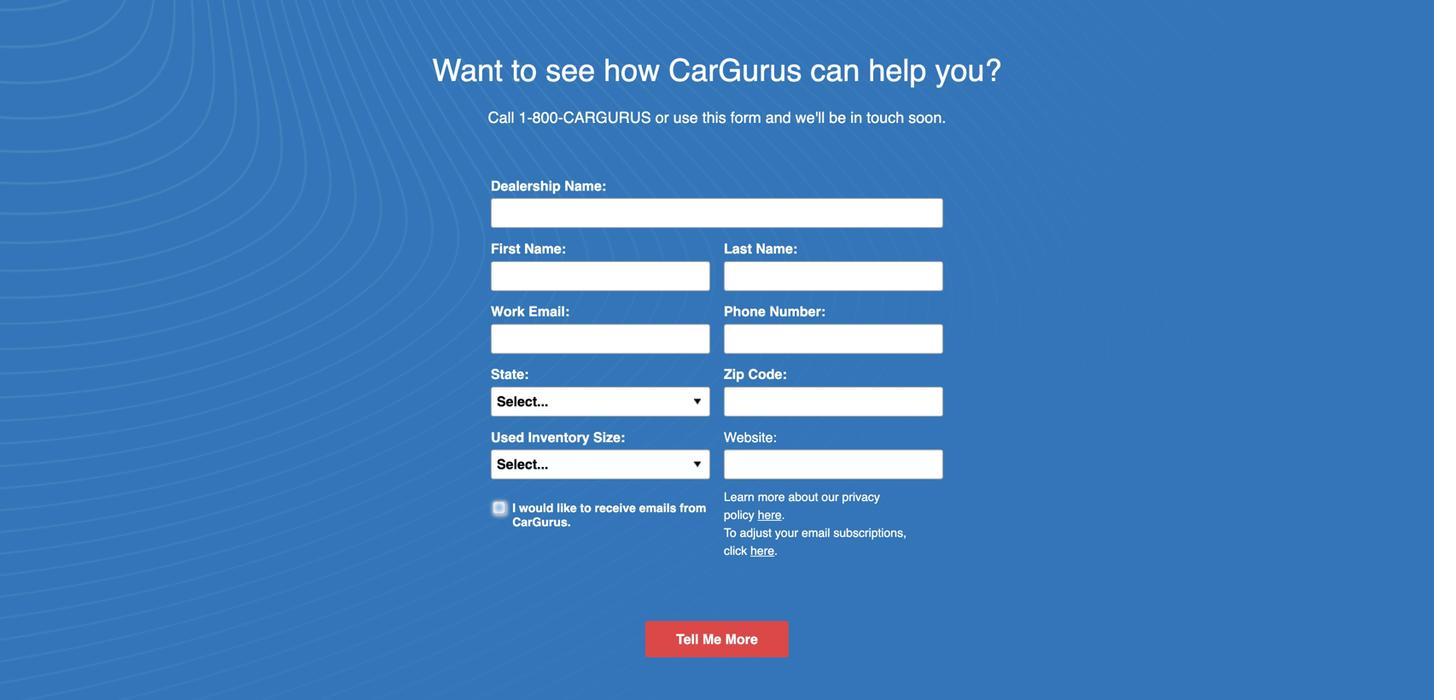 Task type: locate. For each thing, give the bounding box(es) containing it.
size:
[[593, 429, 625, 445]]

cargurus
[[669, 53, 802, 88]]

here link for adjust
[[751, 544, 775, 558]]

0 horizontal spatial .
[[775, 544, 778, 558]]

how
[[604, 53, 660, 88]]

policy
[[724, 508, 755, 522]]

email
[[802, 526, 830, 540]]

here for adjust
[[751, 544, 775, 558]]

1 vertical spatial .
[[775, 544, 778, 558]]

you?
[[935, 53, 1002, 88]]

touch
[[867, 109, 904, 126]]

work
[[491, 304, 525, 319]]

zip code:
[[724, 366, 787, 382]]

here for more
[[758, 508, 782, 522]]

0 vertical spatial .
[[782, 508, 785, 522]]

name: right first
[[524, 241, 566, 257]]

tell me more
[[676, 631, 758, 647]]

i would like to receive emails from cargurus.
[[512, 501, 706, 529]]

here link
[[758, 508, 782, 522], [751, 544, 775, 558]]

Phone Number: telephone field
[[724, 324, 943, 354]]

to
[[724, 526, 737, 540]]

phone number:
[[724, 304, 826, 319]]

. up your
[[782, 508, 785, 522]]

to inside i would like to receive emails from cargurus.
[[580, 501, 591, 515]]

can
[[811, 53, 860, 88]]

used inventory size:
[[491, 429, 625, 445]]

emails
[[639, 501, 677, 515]]

here .
[[758, 508, 785, 522], [751, 544, 778, 558]]

here . down more
[[758, 508, 785, 522]]

name:
[[565, 178, 606, 194], [524, 241, 566, 257], [756, 241, 798, 257]]

we'll
[[796, 109, 825, 126]]

Website: url field
[[724, 450, 943, 479]]

here down adjust
[[751, 544, 775, 558]]

call 1-800-cargurus or use this form and we'll be in touch soon.
[[488, 109, 946, 126]]

Work Email: email field
[[491, 324, 710, 354]]

here link down more
[[758, 508, 782, 522]]

0 horizontal spatial to
[[512, 53, 537, 88]]

in
[[851, 109, 863, 126]]

1 vertical spatial here
[[751, 544, 775, 558]]

1 horizontal spatial to
[[580, 501, 591, 515]]

1 vertical spatial here link
[[751, 544, 775, 558]]

use
[[673, 109, 698, 126]]

first
[[491, 241, 521, 257]]

click
[[724, 544, 747, 558]]

would
[[519, 501, 554, 515]]

adjust
[[740, 526, 772, 540]]

subscriptions,
[[834, 526, 907, 540]]

Zip Code: text field
[[724, 387, 943, 417]]

call
[[488, 109, 515, 126]]

from
[[680, 501, 706, 515]]

Last Name: text field
[[724, 261, 943, 291]]

here link down adjust
[[751, 544, 775, 558]]

to right like
[[580, 501, 591, 515]]

here
[[758, 508, 782, 522], [751, 544, 775, 558]]

to left the see
[[512, 53, 537, 88]]

1 vertical spatial to
[[580, 501, 591, 515]]

here . for adjust
[[751, 544, 778, 558]]

I would like to receive emails from CarGurus. checkbox
[[495, 501, 506, 512]]

dealership
[[491, 178, 561, 194]]

name: right dealership
[[565, 178, 606, 194]]

like
[[557, 501, 577, 515]]

0 vertical spatial here link
[[758, 508, 782, 522]]

last
[[724, 241, 752, 257]]

to
[[512, 53, 537, 88], [580, 501, 591, 515]]

0 vertical spatial to
[[512, 53, 537, 88]]

name: right last
[[756, 241, 798, 257]]

tell me more button
[[646, 621, 789, 658]]

0 vertical spatial here .
[[758, 508, 785, 522]]

here link for more
[[758, 508, 782, 522]]

here down more
[[758, 508, 782, 522]]

1 horizontal spatial .
[[782, 508, 785, 522]]

1 vertical spatial here .
[[751, 544, 778, 558]]

. down your
[[775, 544, 778, 558]]

here . down adjust
[[751, 544, 778, 558]]

.
[[782, 508, 785, 522], [775, 544, 778, 558]]

name: for first name:
[[524, 241, 566, 257]]

0 vertical spatial here
[[758, 508, 782, 522]]



Task type: describe. For each thing, give the bounding box(es) containing it.
want
[[432, 53, 503, 88]]

inventory
[[528, 429, 590, 445]]

First Name: text field
[[491, 261, 710, 291]]

to adjust your email subscriptions, click
[[724, 526, 907, 558]]

receive
[[595, 501, 636, 515]]

learn more about our privacy policy
[[724, 490, 880, 522]]

Dealership Name: text field
[[491, 198, 943, 228]]

i
[[512, 501, 516, 515]]

cargurus.
[[512, 515, 571, 529]]

tell
[[676, 631, 699, 647]]

our
[[822, 490, 839, 504]]

be
[[829, 109, 846, 126]]

email:
[[529, 304, 570, 319]]

800-
[[532, 109, 563, 126]]

help
[[869, 53, 927, 88]]

form
[[731, 109, 761, 126]]

work email:
[[491, 304, 570, 319]]

about
[[788, 490, 818, 504]]

name: for last name:
[[756, 241, 798, 257]]

this
[[702, 109, 726, 126]]

more
[[758, 490, 785, 504]]

number:
[[770, 304, 826, 319]]

1-
[[519, 109, 533, 126]]

soon.
[[909, 109, 946, 126]]

cargurus
[[563, 109, 651, 126]]

used
[[491, 429, 524, 445]]

dealership name:
[[491, 178, 606, 194]]

and
[[766, 109, 791, 126]]

. for adjust
[[775, 544, 778, 558]]

your
[[775, 526, 798, 540]]

see
[[546, 53, 595, 88]]

me
[[703, 631, 722, 647]]

here . for more
[[758, 508, 785, 522]]

learn
[[724, 490, 755, 504]]

more
[[725, 631, 758, 647]]

name: for dealership name:
[[565, 178, 606, 194]]

website:
[[724, 429, 777, 445]]

want to see how cargurus can help you?
[[432, 53, 1002, 88]]

state:
[[491, 366, 529, 382]]

privacy
[[842, 490, 880, 504]]

last name:
[[724, 241, 798, 257]]

or
[[655, 109, 669, 126]]

phone
[[724, 304, 766, 319]]

code:
[[748, 366, 787, 382]]

zip
[[724, 366, 745, 382]]

first name:
[[491, 241, 566, 257]]

. for more
[[782, 508, 785, 522]]



Task type: vqa. For each thing, say whether or not it's contained in the screenshot.
bottommost "here ."
yes



